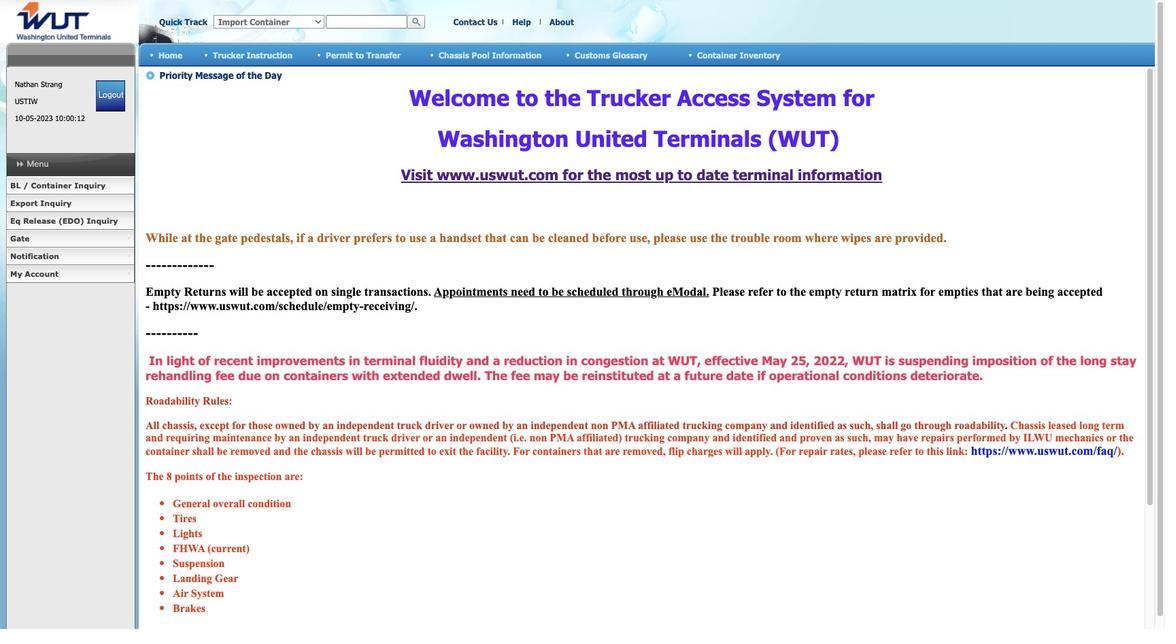Task type: describe. For each thing, give the bounding box(es) containing it.
contact us
[[453, 17, 498, 27]]

1 vertical spatial container
[[31, 181, 72, 190]]

/
[[23, 181, 28, 190]]

2023
[[36, 114, 53, 122]]

bl / container inquiry
[[10, 181, 105, 190]]

nathan
[[15, 80, 38, 88]]

login image
[[96, 80, 125, 112]]

trucker instruction
[[213, 50, 293, 60]]

export
[[10, 199, 38, 207]]

1 vertical spatial inquiry
[[40, 199, 72, 207]]

track
[[185, 17, 207, 27]]

about
[[550, 17, 574, 27]]

strang
[[41, 80, 62, 88]]

eq release (edo) inquiry
[[10, 216, 118, 225]]

eq release (edo) inquiry link
[[6, 212, 135, 230]]

permit
[[326, 50, 353, 60]]

customs glossary
[[575, 50, 648, 60]]

my account link
[[6, 265, 135, 283]]

information
[[492, 50, 542, 60]]

to
[[356, 50, 364, 60]]

0 vertical spatial container
[[697, 50, 737, 60]]

10:00:12
[[55, 114, 85, 122]]

chassis
[[439, 50, 469, 60]]

pool
[[472, 50, 490, 60]]

10-
[[15, 114, 26, 122]]

notification link
[[6, 248, 135, 265]]

eq
[[10, 216, 21, 225]]

glossary
[[612, 50, 648, 60]]

bl / container inquiry link
[[6, 177, 135, 195]]

gate
[[10, 234, 30, 243]]

gate link
[[6, 230, 135, 248]]

account
[[25, 269, 59, 278]]

my
[[10, 269, 22, 278]]

quick track
[[159, 17, 207, 27]]

export inquiry
[[10, 199, 72, 207]]

bl
[[10, 181, 21, 190]]



Task type: vqa. For each thing, say whether or not it's contained in the screenshot.
the inquiry inside Eq Release (EDO) Inquiry link
yes



Task type: locate. For each thing, give the bounding box(es) containing it.
container inventory
[[697, 50, 780, 60]]

transfer
[[366, 50, 401, 60]]

us
[[487, 17, 498, 27]]

inventory
[[740, 50, 780, 60]]

quick
[[159, 17, 182, 27]]

permit to transfer
[[326, 50, 401, 60]]

container left inventory at right
[[697, 50, 737, 60]]

container up export inquiry
[[31, 181, 72, 190]]

05-
[[26, 114, 36, 122]]

notification
[[10, 252, 59, 261]]

inquiry for (edo)
[[87, 216, 118, 225]]

0 horizontal spatial container
[[31, 181, 72, 190]]

contact
[[453, 17, 485, 27]]

10-05-2023 10:00:12
[[15, 114, 85, 122]]

help link
[[512, 17, 531, 27]]

1 horizontal spatial container
[[697, 50, 737, 60]]

inquiry up the export inquiry link
[[74, 181, 105, 190]]

inquiry right (edo)
[[87, 216, 118, 225]]

2 vertical spatial inquiry
[[87, 216, 118, 225]]

my account
[[10, 269, 59, 278]]

help
[[512, 17, 531, 27]]

about link
[[550, 17, 574, 27]]

ustiw
[[15, 97, 38, 105]]

(edo)
[[58, 216, 84, 225]]

home
[[158, 50, 182, 60]]

container
[[697, 50, 737, 60], [31, 181, 72, 190]]

nathan strang
[[15, 80, 62, 88]]

None text field
[[326, 15, 407, 29]]

trucker
[[213, 50, 244, 60]]

release
[[23, 216, 56, 225]]

0 vertical spatial inquiry
[[74, 181, 105, 190]]

inquiry
[[74, 181, 105, 190], [40, 199, 72, 207], [87, 216, 118, 225]]

chassis pool information
[[439, 50, 542, 60]]

instruction
[[247, 50, 293, 60]]

inquiry down the bl / container inquiry
[[40, 199, 72, 207]]

export inquiry link
[[6, 195, 135, 212]]

contact us link
[[453, 17, 498, 27]]

inquiry for container
[[74, 181, 105, 190]]

customs
[[575, 50, 610, 60]]



